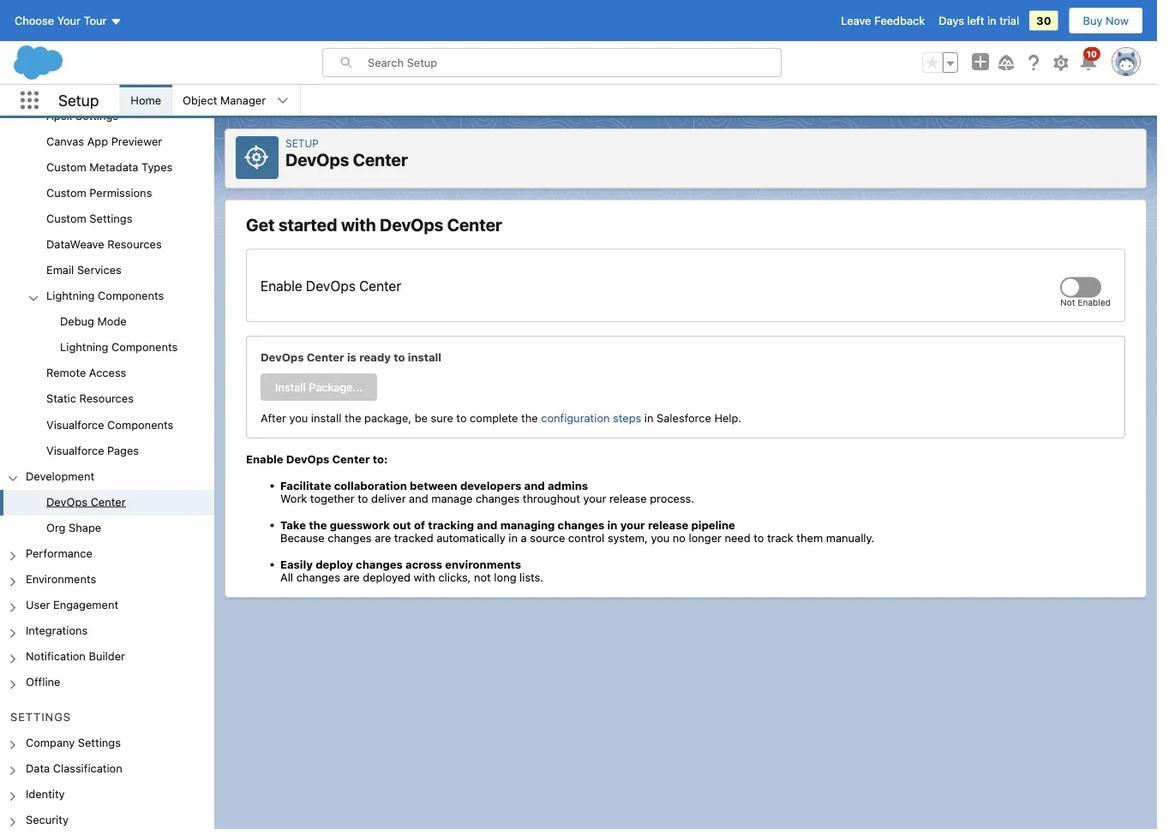 Task type: describe. For each thing, give the bounding box(es) containing it.
user engagement link
[[26, 599, 118, 614]]

enable for enable devops center
[[261, 277, 302, 294]]

Search Setup text field
[[368, 49, 781, 76]]

days left in trial
[[939, 14, 1019, 27]]

salesforce
[[657, 411, 711, 424]]

1 horizontal spatial the
[[345, 411, 361, 424]]

lightning for topmost lightning components link
[[46, 289, 95, 302]]

setup for setup devops center
[[285, 137, 319, 149]]

notification builder
[[26, 650, 125, 663]]

settings for apex settings
[[75, 109, 118, 122]]

0 horizontal spatial and
[[409, 492, 428, 505]]

after you install the package, be sure to complete the configuration steps in salesforce help.
[[261, 411, 741, 424]]

changes right all
[[296, 571, 340, 584]]

visualforce components
[[46, 418, 173, 431]]

org
[[46, 521, 66, 534]]

custom metadata types link
[[46, 160, 173, 176]]

classification
[[53, 762, 122, 775]]

company settings
[[26, 736, 121, 749]]

0 horizontal spatial install
[[311, 411, 341, 424]]

buy now
[[1083, 14, 1129, 27]]

notification
[[26, 650, 86, 663]]

resources for static resources
[[79, 392, 134, 405]]

to inside take the guesswork out of tracking and managing changes in your release pipeline because changes are tracked automatically in a source control system, you no longer need to track them manually.
[[754, 531, 764, 544]]

1 vertical spatial lightning components link
[[60, 341, 178, 356]]

1 horizontal spatial install
[[408, 351, 442, 363]]

longer
[[689, 531, 722, 544]]

tracking
[[428, 519, 474, 531]]

a
[[521, 531, 527, 544]]

your inside take the guesswork out of tracking and managing changes in your release pipeline because changes are tracked automatically in a source control system, you no longer need to track them manually.
[[620, 519, 645, 531]]

track
[[767, 531, 793, 544]]

visualforce pages
[[46, 444, 139, 457]]

canvas app previewer link
[[46, 134, 162, 150]]

group containing debug mode
[[0, 310, 214, 361]]

pages
[[107, 444, 139, 457]]

dataweave
[[46, 238, 104, 250]]

clicks,
[[438, 571, 471, 584]]

no
[[673, 531, 686, 544]]

object manager
[[183, 94, 266, 107]]

throughout
[[523, 492, 580, 505]]

1 vertical spatial components
[[111, 341, 178, 354]]

are inside take the guesswork out of tracking and managing changes in your release pipeline because changes are tracked automatically in a source control system, you no longer need to track them manually.
[[375, 531, 391, 544]]

0 vertical spatial lightning components
[[46, 289, 164, 302]]

email
[[46, 263, 74, 276]]

in right the steps
[[644, 411, 654, 424]]

settings up the company at the bottom left
[[10, 711, 71, 724]]

not
[[1060, 298, 1075, 308]]

to:
[[373, 453, 388, 465]]

choose your tour
[[15, 14, 107, 27]]

complete
[[470, 411, 518, 424]]

across
[[406, 558, 442, 571]]

2 horizontal spatial the
[[521, 411, 538, 424]]

in right left
[[987, 14, 996, 27]]

apex settings link
[[46, 109, 118, 124]]

engagement
[[53, 599, 118, 611]]

services
[[77, 263, 122, 276]]

static resources link
[[46, 392, 134, 408]]

custom settings
[[46, 212, 132, 225]]

canvas app previewer
[[46, 134, 162, 147]]

integrations link
[[26, 624, 88, 640]]

release inside take the guesswork out of tracking and managing changes in your release pipeline because changes are tracked automatically in a source control system, you no longer need to track them manually.
[[648, 519, 688, 531]]

center inside setup devops center
[[353, 150, 408, 170]]

0 vertical spatial components
[[98, 289, 164, 302]]

process.
[[650, 492, 694, 505]]

custom metadata types
[[46, 160, 173, 173]]

facilitate
[[280, 479, 331, 492]]

between
[[410, 479, 457, 492]]

package,
[[364, 411, 412, 424]]

performance
[[26, 547, 93, 560]]

enabled
[[1078, 298, 1111, 308]]

app
[[87, 134, 108, 147]]

take
[[280, 519, 306, 531]]

your inside facilitate collaboration between developers and admins work together to deliver and manage changes throughout your release process.
[[583, 492, 606, 505]]

them
[[797, 531, 823, 544]]

steps
[[613, 411, 641, 424]]

visualforce for visualforce components
[[46, 418, 104, 431]]

to inside facilitate collaboration between developers and admins work together to deliver and manage changes throughout your release process.
[[358, 492, 368, 505]]

setup devops center
[[285, 137, 408, 170]]

custom permissions link
[[46, 186, 152, 202]]

2 horizontal spatial and
[[524, 479, 545, 492]]

now
[[1106, 14, 1129, 27]]

settings for custom settings
[[89, 212, 132, 225]]

admins
[[548, 479, 588, 492]]

lightning for the bottommost lightning components link
[[60, 341, 108, 354]]

deploy
[[316, 558, 353, 571]]

configuration
[[541, 411, 610, 424]]

choose your tour button
[[14, 7, 123, 34]]

long
[[494, 571, 516, 584]]

apex
[[46, 109, 72, 122]]

performance link
[[26, 547, 93, 562]]

need
[[725, 531, 751, 544]]

changes inside facilitate collaboration between developers and admins work together to deliver and manage changes throughout your release process.
[[476, 492, 520, 505]]

enable for enable devops center to:
[[246, 453, 283, 465]]

to right ready
[[394, 351, 405, 363]]

10
[[1087, 49, 1097, 59]]

development link
[[26, 470, 94, 485]]

home
[[131, 94, 161, 107]]

release inside facilitate collaboration between developers and admins work together to deliver and manage changes throughout your release process.
[[609, 492, 647, 505]]

types
[[141, 160, 173, 173]]

static resources
[[46, 392, 134, 405]]

visualforce pages link
[[46, 444, 139, 459]]

permissions
[[89, 186, 152, 199]]

because
[[280, 531, 325, 544]]

custom permissions
[[46, 186, 152, 199]]

lists.
[[519, 571, 544, 584]]

help.
[[714, 411, 741, 424]]

environments link
[[26, 573, 96, 588]]

in left a
[[509, 531, 518, 544]]



Task type: locate. For each thing, give the bounding box(es) containing it.
release
[[609, 492, 647, 505], [648, 519, 688, 531]]

settings inside apex settings link
[[75, 109, 118, 122]]

0 vertical spatial visualforce
[[46, 418, 104, 431]]

1 vertical spatial release
[[648, 519, 688, 531]]

visualforce for visualforce pages
[[46, 444, 104, 457]]

components inside the visualforce components link
[[107, 418, 173, 431]]

with inside the easily deploy changes across environments all changes are deployed with clicks, not long lists.
[[414, 571, 435, 584]]

resources for dataweave resources
[[107, 238, 162, 250]]

sure
[[431, 411, 453, 424]]

you left no
[[651, 531, 670, 544]]

settings inside custom settings link
[[89, 212, 132, 225]]

in right control
[[607, 519, 617, 531]]

custom for custom permissions
[[46, 186, 86, 199]]

group
[[922, 52, 958, 73], [0, 104, 214, 464], [0, 310, 214, 361], [0, 490, 214, 542]]

configuration steps link
[[541, 411, 641, 424]]

devops inside tree item
[[46, 495, 88, 508]]

and left admins at the bottom of page
[[524, 479, 545, 492]]

components down "mode"
[[111, 341, 178, 354]]

1 visualforce from the top
[[46, 418, 104, 431]]

custom up dataweave
[[46, 212, 86, 225]]

static
[[46, 392, 76, 405]]

lightning components down services
[[46, 289, 164, 302]]

debug
[[60, 315, 94, 328]]

0 horizontal spatial your
[[583, 492, 606, 505]]

changes
[[476, 492, 520, 505], [558, 519, 605, 531], [328, 531, 372, 544], [356, 558, 403, 571], [296, 571, 340, 584]]

1 vertical spatial are
[[343, 571, 360, 584]]

devops center is ready to install
[[261, 351, 442, 363]]

manually.
[[826, 531, 875, 544]]

identity
[[26, 788, 65, 801]]

are inside the easily deploy changes across environments all changes are deployed with clicks, not long lists.
[[343, 571, 360, 584]]

1 horizontal spatial you
[[651, 531, 670, 544]]

canvas
[[46, 134, 84, 147]]

choose
[[15, 14, 54, 27]]

development tree item
[[0, 464, 214, 542]]

0 horizontal spatial the
[[309, 519, 327, 531]]

system,
[[608, 531, 648, 544]]

settings up app
[[75, 109, 118, 122]]

collaboration
[[334, 479, 407, 492]]

with
[[341, 214, 376, 234], [414, 571, 435, 584]]

are left the deployed
[[343, 571, 360, 584]]

buy now button
[[1068, 7, 1143, 34]]

0 vertical spatial your
[[583, 492, 606, 505]]

custom down canvas
[[46, 160, 86, 173]]

resources inside dataweave resources link
[[107, 238, 162, 250]]

object
[[183, 94, 217, 107]]

0 vertical spatial with
[[341, 214, 376, 234]]

to right sure
[[456, 411, 467, 424]]

30
[[1036, 14, 1051, 27]]

your
[[583, 492, 606, 505], [620, 519, 645, 531]]

and down facilitate collaboration between developers and admins work together to deliver and manage changes throughout your release process.
[[477, 519, 497, 531]]

the right complete
[[521, 411, 538, 424]]

managing
[[500, 519, 555, 531]]

0 vertical spatial lightning components link
[[46, 289, 164, 305]]

custom
[[46, 160, 86, 173], [46, 186, 86, 199], [46, 212, 86, 225]]

2 vertical spatial components
[[107, 418, 173, 431]]

enable devops center to:
[[246, 453, 388, 465]]

0 vertical spatial lightning
[[46, 289, 95, 302]]

0 horizontal spatial setup
[[58, 91, 99, 109]]

1 vertical spatial setup
[[285, 137, 319, 149]]

visualforce components link
[[46, 418, 173, 434]]

1 horizontal spatial your
[[620, 519, 645, 531]]

apex settings
[[46, 109, 118, 122]]

2 custom from the top
[[46, 186, 86, 199]]

lightning up debug
[[46, 289, 95, 302]]

with left clicks,
[[414, 571, 435, 584]]

package...
[[309, 381, 363, 394]]

setup inside setup devops center
[[285, 137, 319, 149]]

control
[[568, 531, 605, 544]]

release up system,
[[609, 492, 647, 505]]

release down process.
[[648, 519, 688, 531]]

1 vertical spatial with
[[414, 571, 435, 584]]

manager
[[220, 94, 266, 107]]

automatically
[[436, 531, 505, 544]]

pipeline
[[691, 519, 735, 531]]

offline
[[26, 676, 60, 689]]

1 horizontal spatial release
[[648, 519, 688, 531]]

devops center tree item
[[0, 490, 214, 516]]

devops inside setup devops center
[[285, 150, 349, 170]]

with right the "started"
[[341, 214, 376, 234]]

setup link
[[285, 137, 319, 149]]

visualforce down the static resources link
[[46, 418, 104, 431]]

0 horizontal spatial are
[[343, 571, 360, 584]]

0 vertical spatial you
[[289, 411, 308, 424]]

deliver
[[371, 492, 406, 505]]

custom for custom settings
[[46, 212, 86, 225]]

company settings link
[[26, 736, 121, 752]]

to right 'need'
[[754, 531, 764, 544]]

you
[[289, 411, 308, 424], [651, 531, 670, 544]]

your up take the guesswork out of tracking and managing changes in your release pipeline because changes are tracked automatically in a source control system, you no longer need to track them manually.
[[583, 492, 606, 505]]

1 vertical spatial visualforce
[[46, 444, 104, 457]]

setup up the "started"
[[285, 137, 319, 149]]

settings
[[75, 109, 118, 122], [89, 212, 132, 225], [10, 711, 71, 724], [78, 736, 121, 749]]

tour
[[84, 14, 107, 27]]

you right after
[[289, 411, 308, 424]]

group containing devops center
[[0, 490, 214, 542]]

metadata
[[89, 160, 138, 173]]

0 vertical spatial release
[[609, 492, 647, 505]]

deployed
[[363, 571, 411, 584]]

setup up canvas
[[58, 91, 99, 109]]

email services
[[46, 263, 122, 276]]

2 vertical spatial custom
[[46, 212, 86, 225]]

1 horizontal spatial setup
[[285, 137, 319, 149]]

group containing apex settings
[[0, 104, 214, 464]]

settings inside company settings link
[[78, 736, 121, 749]]

previewer
[[111, 134, 162, 147]]

dataweave resources
[[46, 238, 162, 250]]

0 vertical spatial are
[[375, 531, 391, 544]]

development
[[26, 470, 94, 482]]

the right take
[[309, 519, 327, 531]]

components
[[98, 289, 164, 302], [111, 341, 178, 354], [107, 418, 173, 431]]

1 vertical spatial resources
[[79, 392, 134, 405]]

install
[[275, 381, 306, 394]]

offline link
[[26, 676, 60, 691]]

after
[[261, 411, 286, 424]]

ready
[[359, 351, 391, 363]]

settings for company settings
[[78, 736, 121, 749]]

shape
[[69, 521, 101, 534]]

changes up managing
[[476, 492, 520, 505]]

user engagement
[[26, 599, 118, 611]]

1 vertical spatial install
[[311, 411, 341, 424]]

0 horizontal spatial with
[[341, 214, 376, 234]]

1 vertical spatial lightning components
[[60, 341, 178, 354]]

install down install package... button
[[311, 411, 341, 424]]

lightning components link up "mode"
[[46, 289, 164, 305]]

enable
[[261, 277, 302, 294], [246, 453, 283, 465]]

0 vertical spatial enable
[[261, 277, 302, 294]]

builder
[[89, 650, 125, 663]]

changes up deploy
[[328, 531, 372, 544]]

1 custom from the top
[[46, 160, 86, 173]]

center inside tree item
[[91, 495, 126, 508]]

identity link
[[26, 788, 65, 803]]

install right ready
[[408, 351, 442, 363]]

custom up custom settings
[[46, 186, 86, 199]]

access
[[89, 367, 126, 379]]

notification builder link
[[26, 650, 125, 666]]

easily deploy changes across environments all changes are deployed with clicks, not long lists.
[[280, 558, 544, 584]]

company
[[26, 736, 75, 749]]

0 vertical spatial setup
[[58, 91, 99, 109]]

install
[[408, 351, 442, 363], [311, 411, 341, 424]]

remote access
[[46, 367, 126, 379]]

0 horizontal spatial release
[[609, 492, 647, 505]]

enable down get
[[261, 277, 302, 294]]

0 vertical spatial install
[[408, 351, 442, 363]]

components up "mode"
[[98, 289, 164, 302]]

environments
[[445, 558, 521, 571]]

center
[[353, 150, 408, 170], [447, 214, 502, 234], [359, 277, 401, 294], [307, 351, 344, 363], [332, 453, 370, 465], [91, 495, 126, 508]]

0 vertical spatial custom
[[46, 160, 86, 173]]

settings up dataweave resources
[[89, 212, 132, 225]]

changes down tracked
[[356, 558, 403, 571]]

resources inside the static resources link
[[79, 392, 134, 405]]

you inside take the guesswork out of tracking and managing changes in your release pipeline because changes are tracked automatically in a source control system, you no longer need to track them manually.
[[651, 531, 670, 544]]

and inside take the guesswork out of tracking and managing changes in your release pipeline because changes are tracked automatically in a source control system, you no longer need to track them manually.
[[477, 519, 497, 531]]

1 horizontal spatial and
[[477, 519, 497, 531]]

changes down throughout
[[558, 519, 605, 531]]

setup for setup
[[58, 91, 99, 109]]

enable devops center
[[261, 277, 401, 294]]

the
[[345, 411, 361, 424], [521, 411, 538, 424], [309, 519, 327, 531]]

resources up services
[[107, 238, 162, 250]]

the down package...
[[345, 411, 361, 424]]

to left deliver
[[358, 492, 368, 505]]

trial
[[1000, 14, 1019, 27]]

are left out on the left bottom of page
[[375, 531, 391, 544]]

0 vertical spatial resources
[[107, 238, 162, 250]]

1 vertical spatial custom
[[46, 186, 86, 199]]

visualforce up development
[[46, 444, 104, 457]]

your right control
[[620, 519, 645, 531]]

custom for custom metadata types
[[46, 160, 86, 173]]

1 vertical spatial enable
[[246, 453, 283, 465]]

1 horizontal spatial are
[[375, 531, 391, 544]]

org shape
[[46, 521, 101, 534]]

leave feedback link
[[841, 14, 925, 27]]

and up of
[[409, 492, 428, 505]]

1 vertical spatial your
[[620, 519, 645, 531]]

3 custom from the top
[[46, 212, 86, 225]]

mode
[[97, 315, 127, 328]]

manage
[[431, 492, 473, 505]]

out
[[393, 519, 411, 531]]

debug mode
[[60, 315, 127, 328]]

visualforce
[[46, 418, 104, 431], [46, 444, 104, 457]]

lightning components tree item
[[0, 284, 214, 361]]

1 horizontal spatial with
[[414, 571, 435, 584]]

enable down after
[[246, 453, 283, 465]]

settings up classification
[[78, 736, 121, 749]]

resources down 'access'
[[79, 392, 134, 405]]

developers
[[460, 479, 521, 492]]

buy
[[1083, 14, 1103, 27]]

all
[[280, 571, 293, 584]]

components up pages
[[107, 418, 173, 431]]

1 vertical spatial you
[[651, 531, 670, 544]]

0 horizontal spatial you
[[289, 411, 308, 424]]

easily
[[280, 558, 313, 571]]

2 visualforce from the top
[[46, 444, 104, 457]]

together
[[310, 492, 355, 505]]

lightning up remote access
[[60, 341, 108, 354]]

source
[[530, 531, 565, 544]]

the inside take the guesswork out of tracking and managing changes in your release pipeline because changes are tracked automatically in a source control system, you no longer need to track them manually.
[[309, 519, 327, 531]]

leave feedback
[[841, 14, 925, 27]]

lightning components down "mode"
[[60, 341, 178, 354]]

lightning components link up 'access'
[[60, 341, 178, 356]]

1 vertical spatial lightning
[[60, 341, 108, 354]]

install package... button
[[261, 374, 377, 401]]



Task type: vqa. For each thing, say whether or not it's contained in the screenshot.
the topmost Lightning
yes



